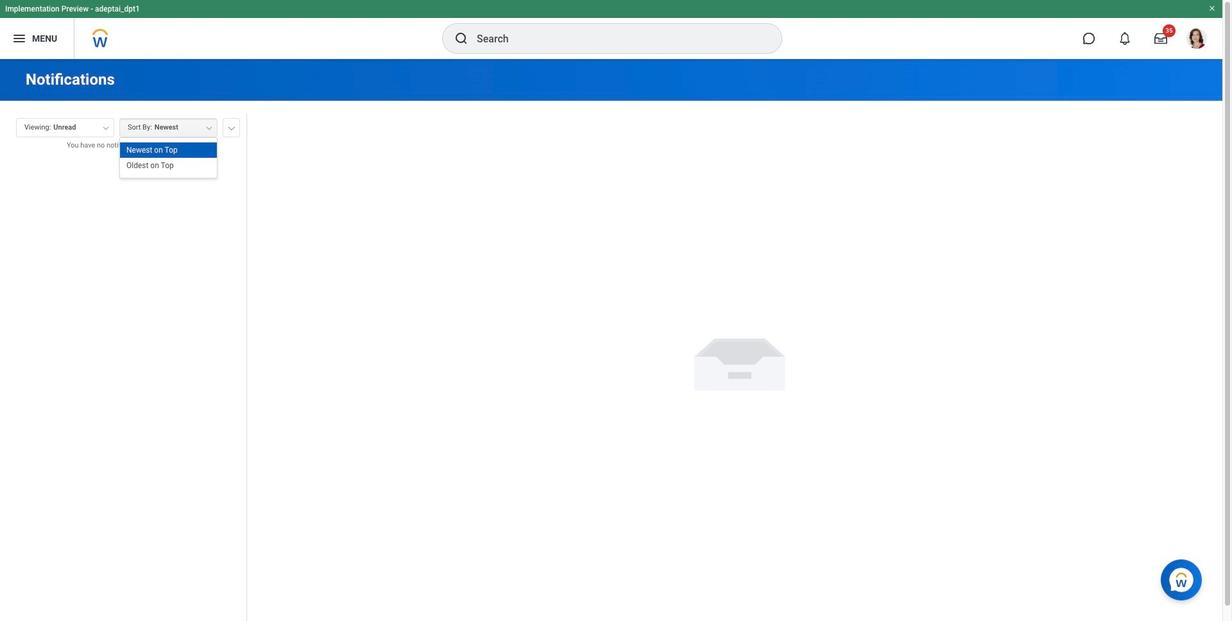 Task type: locate. For each thing, give the bounding box(es) containing it.
reading pane region
[[257, 101, 1222, 621]]

banner
[[0, 0, 1222, 59]]

main content
[[0, 59, 1222, 621]]

Search Workday  search field
[[477, 24, 755, 53]]

more image
[[228, 124, 236, 130]]

tab panel
[[0, 112, 246, 621]]

sort by list box
[[120, 142, 217, 173]]

close environment banner image
[[1208, 4, 1216, 12]]

inbox items list box
[[0, 160, 246, 621]]



Task type: describe. For each thing, give the bounding box(es) containing it.
justify image
[[12, 31, 27, 46]]

inbox large image
[[1154, 32, 1167, 45]]

search image
[[454, 31, 469, 46]]

profile logan mcneil image
[[1187, 28, 1207, 51]]

notifications large image
[[1119, 32, 1131, 45]]



Task type: vqa. For each thing, say whether or not it's contained in the screenshot.
notifications large icon
yes



